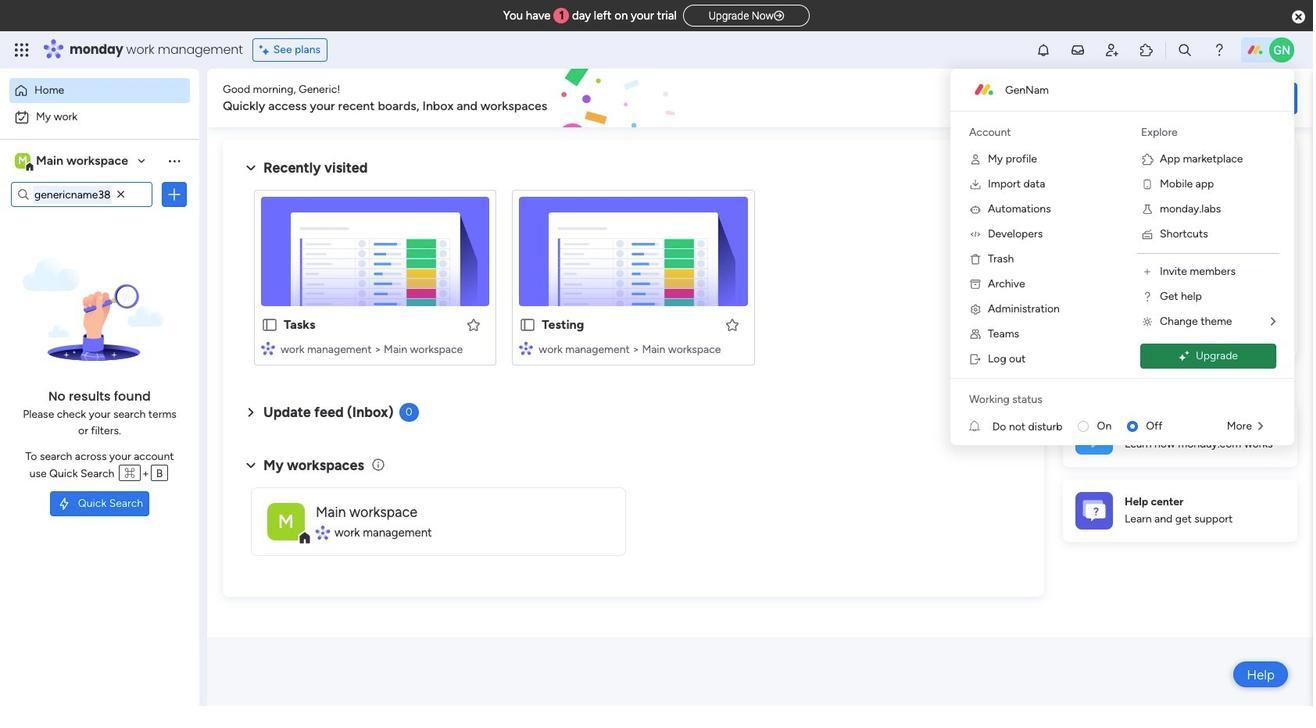 Task type: describe. For each thing, give the bounding box(es) containing it.
my profile image
[[969, 153, 982, 166]]

update feed image
[[1070, 42, 1086, 58]]

shortcuts image
[[1141, 228, 1154, 241]]

trash image
[[969, 253, 982, 266]]

help image
[[1212, 42, 1227, 58]]

get help image
[[1141, 291, 1154, 303]]

options image
[[167, 187, 182, 202]]

v2 surfce notifications image
[[969, 419, 993, 435]]

clear search image
[[113, 187, 129, 202]]

open update feed (inbox) image
[[242, 403, 260, 422]]

getting started element
[[1063, 405, 1298, 467]]

mobile app image
[[1141, 178, 1154, 191]]

automations image
[[969, 203, 982, 216]]

0 element
[[399, 403, 419, 422]]

close recently visited image
[[242, 159, 260, 177]]

list arrow image
[[1271, 317, 1276, 328]]

archive image
[[969, 278, 982, 291]]

workspace options image
[[167, 153, 182, 169]]

select product image
[[14, 42, 30, 58]]

monday.labs image
[[1141, 203, 1154, 216]]

notifications image
[[1036, 42, 1051, 58]]

dapulse close image
[[1292, 9, 1306, 25]]

monday marketplace image
[[1139, 42, 1155, 58]]



Task type: locate. For each thing, give the bounding box(es) containing it.
invite members image
[[1141, 266, 1154, 278]]

upgrade stars new image
[[1179, 351, 1190, 362]]

generic name image
[[1270, 38, 1295, 63]]

close my workspaces image
[[242, 456, 260, 475]]

see plans image
[[259, 41, 273, 59]]

public board image for 1st the add to favorites 'image' from the right
[[519, 317, 537, 334]]

1 horizontal spatial public board image
[[519, 317, 537, 334]]

v2 user feedback image
[[1076, 89, 1088, 107]]

log out image
[[969, 353, 982, 366]]

search everything image
[[1177, 42, 1193, 58]]

1 option from the top
[[9, 78, 190, 103]]

1 add to favorites image from the left
[[466, 317, 482, 333]]

help center element
[[1063, 480, 1298, 542]]

teams image
[[969, 328, 982, 341]]

0 vertical spatial option
[[9, 78, 190, 103]]

workspace selection element
[[15, 152, 131, 172]]

2 option from the top
[[9, 105, 190, 130]]

templates image image
[[1077, 149, 1284, 257]]

2 add to favorites image from the left
[[724, 317, 740, 333]]

workspace image
[[15, 152, 30, 170]]

workspace image
[[267, 503, 305, 541]]

dapulse rightstroke image
[[774, 10, 784, 22]]

developers image
[[969, 228, 982, 241]]

invite members image
[[1105, 42, 1120, 58]]

0 horizontal spatial add to favorites image
[[466, 317, 482, 333]]

public board image
[[261, 317, 278, 334], [519, 317, 537, 334]]

1 horizontal spatial add to favorites image
[[724, 317, 740, 333]]

public board image for first the add to favorites 'image'
[[261, 317, 278, 334]]

Search in workspace field
[[33, 186, 112, 204]]

administration image
[[969, 303, 982, 316]]

v2 bolt switch image
[[1198, 90, 1207, 107]]

add to favorites image
[[466, 317, 482, 333], [724, 317, 740, 333]]

2 public board image from the left
[[519, 317, 537, 334]]

1 public board image from the left
[[261, 317, 278, 334]]

0 horizontal spatial public board image
[[261, 317, 278, 334]]

change theme image
[[1141, 316, 1154, 328]]

import data image
[[969, 178, 982, 191]]

quick search results list box
[[242, 177, 1026, 385]]

1 vertical spatial option
[[9, 105, 190, 130]]

option
[[9, 78, 190, 103], [9, 105, 190, 130]]



Task type: vqa. For each thing, say whether or not it's contained in the screenshot.
the Trash image
yes



